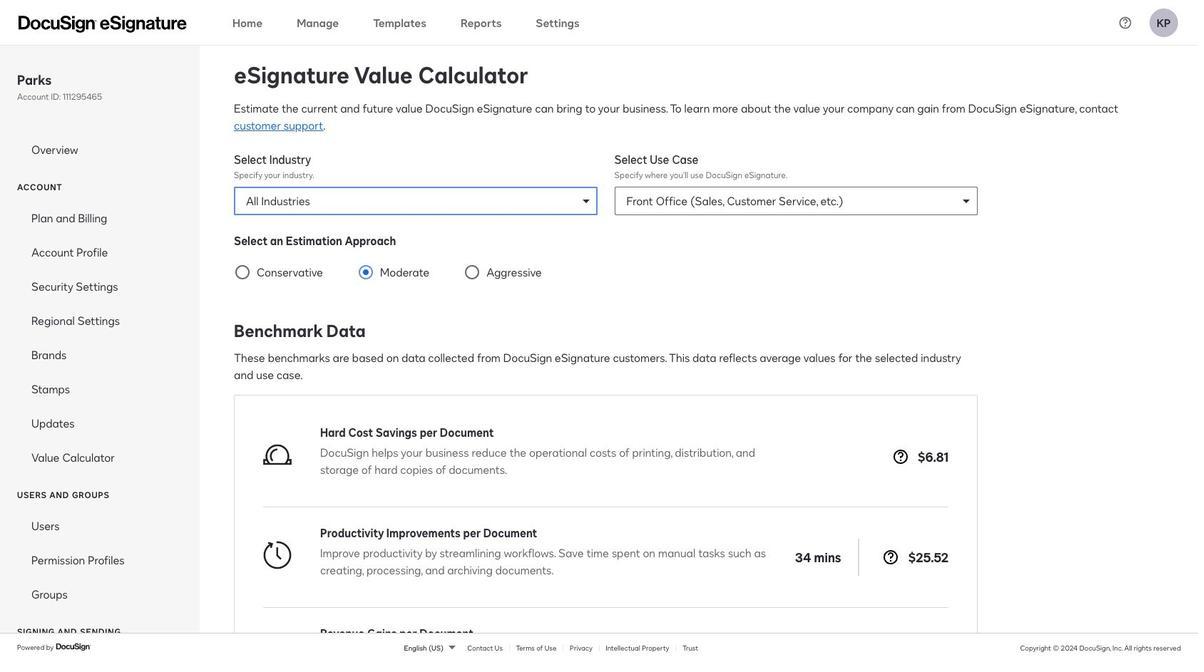 Task type: locate. For each thing, give the bounding box(es) containing it.
docusign image
[[56, 642, 91, 654]]

account element
[[0, 201, 200, 475]]

hard cost savings per document image
[[263, 441, 292, 470]]

productivity improvements per document image
[[263, 542, 292, 570]]



Task type: vqa. For each thing, say whether or not it's contained in the screenshot.
Your uploaded profile image
no



Task type: describe. For each thing, give the bounding box(es) containing it.
docusign admin image
[[19, 15, 187, 32]]

users and groups element
[[0, 510, 200, 612]]



